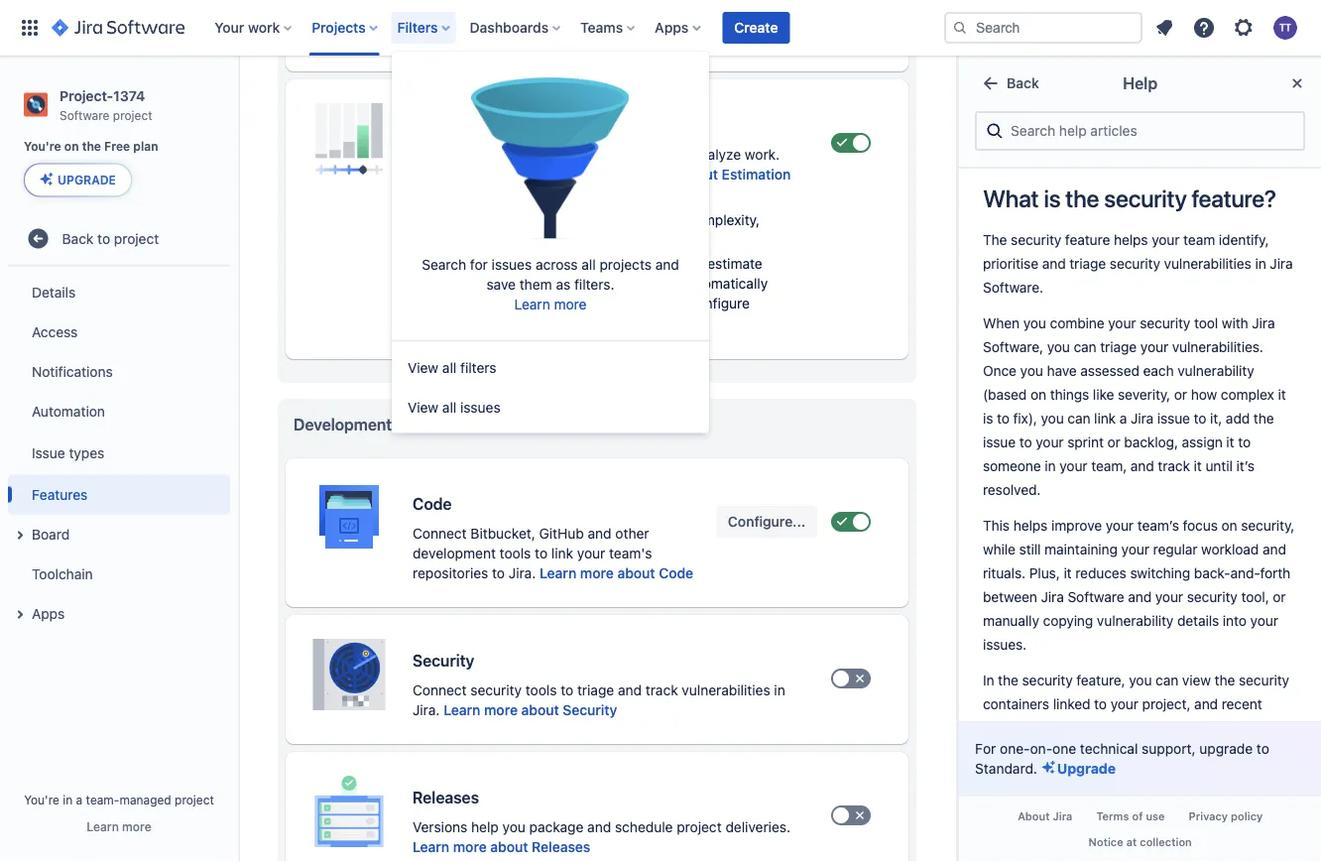 Task type: describe. For each thing, give the bounding box(es) containing it.
added
[[457, 295, 497, 312]]

search for issues across all projects and save them as filters. learn more
[[422, 256, 680, 312]]

notice at collection
[[1089, 835, 1192, 848]]

to inside for one-on-one technical support, upgrade to standard.
[[1257, 741, 1270, 757]]

toolchain link
[[8, 554, 230, 594]]

about jira button
[[1006, 805, 1085, 830]]

about for triage
[[522, 702, 559, 718]]

and inside versions help you package and schedule project deliveries. learn more about releases
[[588, 819, 612, 836]]

learn inside search for issues across all projects and save them as filters. learn more
[[515, 296, 551, 312]]

them
[[520, 276, 552, 292]]

Search help articles field
[[1005, 113, 1296, 149]]

details link
[[8, 272, 230, 312]]

one
[[1053, 741, 1077, 757]]

impacts
[[413, 166, 464, 183]]

2 vertical spatial in
[[63, 793, 73, 807]]

group containing details
[[8, 266, 230, 639]]

to inside 'link'
[[97, 230, 110, 247]]

code inside button
[[659, 565, 694, 582]]

your
[[215, 19, 244, 36]]

automatically
[[683, 275, 768, 292]]

security inside connect security tools to triage and track vulnerabilities in jira.
[[471, 682, 522, 699]]

more inside versions help you package and schedule project deliveries. learn more about releases
[[453, 839, 487, 855]]

project inside versions help you package and schedule project deliveries. learn more about releases
[[677, 819, 722, 836]]

to left link
[[535, 545, 548, 562]]

software
[[60, 108, 110, 122]]

effort. for time
[[457, 275, 496, 292]]

issue
[[32, 445, 65, 461]]

terms of use link
[[1085, 805, 1177, 830]]

learn inside versions help you package and schedule project deliveries. learn more about releases
[[413, 839, 450, 855]]

complete
[[413, 9, 475, 26]]

automation
[[32, 403, 105, 419]]

in inside complete work in fixed units of time. requires a backlog. learn more about sprints
[[513, 9, 524, 26]]

on-
[[1031, 741, 1053, 757]]

create button
[[723, 12, 790, 44]]

estimate inside use units to estimate complexity, size and effort.
[[629, 212, 684, 228]]

schedule
[[615, 819, 673, 836]]

capture
[[413, 146, 464, 163]]

1 vertical spatial a
[[76, 793, 83, 807]]

create
[[735, 19, 779, 36]]

save
[[487, 276, 516, 292]]

analyze
[[693, 146, 741, 163]]

your work
[[215, 19, 280, 36]]

1 vertical spatial :
[[490, 256, 495, 272]]

story
[[457, 212, 494, 228]]

about for other
[[618, 565, 656, 582]]

back for back
[[1007, 75, 1040, 91]]

standard.
[[976, 760, 1038, 777]]

issue types
[[32, 445, 104, 461]]

projects button
[[306, 12, 386, 44]]

filters button
[[392, 12, 458, 44]]

connect for security
[[413, 682, 467, 699]]

track inside capture expected efforts to plan, track and analyze work. impacts reports and insights.
[[629, 146, 661, 163]]

your work button
[[209, 12, 300, 44]]

connect for code
[[413, 525, 467, 542]]

you're for you're in a team-managed project
[[24, 793, 59, 807]]

expand image
[[8, 603, 32, 627]]

use units to estimate complexity, size and effort.
[[457, 212, 760, 248]]

your inside connect bitbucket, github and other development tools to link your team's repositories to jira.
[[577, 545, 606, 562]]

close image
[[1286, 71, 1310, 95]]

configure...
[[728, 514, 806, 530]]

back to project link
[[8, 219, 230, 258]]

privacy
[[1189, 811, 1228, 823]]

2 vertical spatial estimate
[[579, 275, 634, 292]]

hours,
[[586, 256, 626, 272]]

expected
[[468, 146, 527, 163]]

plan,
[[594, 146, 625, 163]]

to inside use units to estimate complexity, size and effort.
[[612, 212, 625, 228]]

feature?
[[1192, 185, 1277, 212]]

all inside search for issues across all projects and save them as filters. learn more
[[582, 256, 596, 272]]

the
[[500, 275, 524, 292]]

collection
[[1140, 835, 1192, 848]]

fixed
[[528, 9, 559, 26]]

at
[[1127, 835, 1137, 848]]

learn more about estimation
[[603, 166, 791, 183]]

to down bitbucket,
[[492, 565, 505, 582]]

effort. for story points
[[513, 232, 553, 248]]

terms
[[1097, 811, 1130, 823]]

manually
[[527, 315, 584, 331]]

configure
[[687, 295, 750, 312]]

development
[[294, 415, 392, 434]]

jira. inside connect security tools to triage and track vulnerabilities in jira.
[[413, 702, 440, 718]]

triage
[[578, 682, 615, 699]]

and inside connect bitbucket, github and other development tools to link your team's repositories to jira.
[[588, 525, 612, 542]]

to inside capture expected efforts to plan, track and analyze work. impacts reports and insights.
[[577, 146, 590, 163]]

days
[[658, 256, 687, 272]]

0 vertical spatial estimation
[[413, 116, 491, 134]]

notifications link
[[8, 352, 230, 391]]

automation link
[[8, 391, 230, 431]]

learn more about security button
[[444, 701, 618, 720]]

1 vertical spatial of
[[1133, 811, 1143, 823]]

notice
[[1089, 835, 1124, 848]]

learn inside complete work in fixed units of time. requires a backlog. learn more about sprints
[[413, 29, 450, 46]]

view all issues link
[[392, 387, 710, 427]]

project-
[[60, 87, 113, 104]]

github
[[539, 525, 584, 542]]

learn more about code
[[540, 565, 694, 582]]

your inside use minutes, hours, and days to estimate effort. the original estimate field is automatically added to issues when first enabled. configure your fields manually after that.
[[457, 315, 485, 331]]

sprints
[[532, 29, 579, 46]]

0 horizontal spatial security
[[413, 652, 475, 670]]

about inside complete work in fixed units of time. requires a backlog. learn more about sprints
[[491, 29, 528, 46]]

banner containing your work
[[0, 0, 1322, 56]]

1 horizontal spatial security
[[1105, 185, 1187, 212]]

dashboards button
[[464, 12, 569, 44]]

project inside 'link'
[[114, 230, 159, 247]]

time
[[457, 256, 490, 272]]

insights.
[[545, 166, 599, 183]]

complete work in fixed units of time. requires a backlog. learn more about sprints
[[413, 9, 776, 46]]

in inside connect security tools to triage and track vulnerabilities in jira.
[[774, 682, 786, 699]]

toolchain
[[32, 566, 93, 582]]

team's
[[609, 545, 653, 562]]

first
[[599, 295, 625, 312]]

you
[[503, 819, 526, 836]]

vulnerabilities
[[682, 682, 771, 699]]

features link
[[8, 475, 230, 514]]

managed
[[120, 793, 171, 807]]

what
[[983, 185, 1039, 212]]

an image showing that the apps dropdown menu is empty image
[[471, 58, 630, 254]]

to up fields
[[501, 295, 514, 312]]

when
[[561, 295, 596, 312]]

the for security
[[1066, 185, 1100, 212]]

all for issues
[[443, 399, 457, 415]]

filters
[[461, 359, 497, 375]]

the for free
[[82, 140, 101, 154]]

package
[[530, 819, 584, 836]]

privacy policy link
[[1177, 805, 1275, 830]]

and inside search for issues across all projects and save them as filters. learn more
[[656, 256, 680, 272]]

Search field
[[945, 12, 1143, 44]]

versions
[[413, 819, 468, 836]]

on
[[64, 140, 79, 154]]

across
[[536, 256, 578, 272]]



Task type: locate. For each thing, give the bounding box(es) containing it.
tools down bitbucket,
[[500, 545, 531, 562]]

use inside use minutes, hours, and days to estimate effort. the original estimate field is automatically added to issues when first enabled. configure your fields manually after that.
[[499, 256, 524, 272]]

units inside complete work in fixed units of time. requires a backlog. learn more about sprints
[[563, 9, 594, 26]]

1 you're from the top
[[24, 140, 61, 154]]

complexity,
[[688, 212, 760, 228]]

1 vertical spatial security
[[563, 702, 618, 718]]

1 horizontal spatial is
[[1044, 185, 1061, 212]]

0 vertical spatial track
[[629, 146, 661, 163]]

effort.
[[513, 232, 553, 248], [457, 275, 496, 292]]

0 vertical spatial apps
[[655, 19, 689, 36]]

0 horizontal spatial code
[[413, 495, 452, 514]]

to left the triage
[[561, 682, 574, 699]]

0 vertical spatial jira.
[[509, 565, 536, 582]]

1 vertical spatial all
[[443, 359, 457, 375]]

0 vertical spatial security
[[413, 652, 475, 670]]

estimate up days
[[629, 212, 684, 228]]

apps inside button
[[32, 605, 65, 622]]

view down view all filters
[[408, 399, 439, 415]]

use minutes, hours, and days to estimate effort. the original estimate field is automatically added to issues when first enabled. configure your fields manually after that.
[[457, 256, 768, 331]]

your right link
[[577, 545, 606, 562]]

board
[[32, 526, 70, 542]]

1 vertical spatial effort.
[[457, 275, 496, 292]]

project up details link
[[114, 230, 159, 247]]

all down view all filters
[[443, 399, 457, 415]]

issues up the
[[492, 256, 532, 272]]

a left backlog.
[[710, 9, 717, 26]]

0 horizontal spatial use
[[499, 256, 524, 272]]

access
[[32, 323, 78, 340]]

sidebar navigation image
[[216, 79, 260, 119]]

1 vertical spatial view
[[408, 399, 439, 415]]

issues inside 'link'
[[461, 399, 501, 415]]

1 horizontal spatial releases
[[532, 839, 591, 855]]

jira. inside connect bitbucket, github and other development tools to link your team's repositories to jira.
[[509, 565, 536, 582]]

1 vertical spatial units
[[577, 212, 609, 228]]

and inside use minutes, hours, and days to estimate effort. the original estimate field is automatically added to issues when first enabled. configure your fields manually after that.
[[630, 256, 654, 272]]

1 vertical spatial connect
[[413, 682, 467, 699]]

learn more button
[[87, 819, 152, 835]]

1 vertical spatial is
[[669, 275, 679, 292]]

track left vulnerabilities
[[646, 682, 678, 699]]

work for complete
[[478, 9, 509, 26]]

and inside connect security tools to triage and track vulnerabilities in jira.
[[618, 682, 642, 699]]

in left team-
[[63, 793, 73, 807]]

team-
[[86, 793, 120, 807]]

you're for you're on the free plan
[[24, 140, 61, 154]]

in left the fixed on the left top
[[513, 9, 524, 26]]

group
[[8, 266, 230, 639]]

search image
[[953, 20, 969, 36]]

apps right time.
[[655, 19, 689, 36]]

project inside project-1374 software project
[[113, 108, 152, 122]]

apps inside popup button
[[655, 19, 689, 36]]

1 horizontal spatial your
[[577, 545, 606, 562]]

connect inside connect bitbucket, github and other development tools to link your team's repositories to jira.
[[413, 525, 467, 542]]

one-
[[1000, 741, 1031, 757]]

upgrade
[[58, 173, 116, 187], [1057, 760, 1116, 777]]

0 vertical spatial use
[[549, 212, 574, 228]]

use right points
[[549, 212, 574, 228]]

and inside use units to estimate complexity, size and effort.
[[486, 232, 509, 248]]

0 vertical spatial issues
[[492, 256, 532, 272]]

to inside connect security tools to triage and track vulnerabilities in jira.
[[561, 682, 574, 699]]

connect up learn more about security
[[413, 682, 467, 699]]

work.
[[745, 146, 780, 163]]

fields
[[489, 315, 523, 331]]

field
[[637, 275, 665, 292]]

settings image
[[1233, 16, 1256, 40]]

you're left team-
[[24, 793, 59, 807]]

privacy policy
[[1189, 811, 1263, 823]]

security inside button
[[563, 702, 618, 718]]

security down the triage
[[563, 702, 618, 718]]

upgrade down you're on the free plan
[[58, 173, 116, 187]]

work right your
[[248, 19, 280, 36]]

upgrade for upgrade link
[[1057, 760, 1116, 777]]

effort. inside use units to estimate complexity, size and effort.
[[513, 232, 553, 248]]

0 horizontal spatial effort.
[[457, 275, 496, 292]]

back for back to project
[[62, 230, 94, 247]]

0 horizontal spatial upgrade
[[58, 173, 116, 187]]

all left filters
[[443, 359, 457, 375]]

1 vertical spatial back
[[62, 230, 94, 247]]

notifications image
[[1153, 16, 1177, 40]]

1 vertical spatial security
[[471, 682, 522, 699]]

use for units
[[549, 212, 574, 228]]

units up hours, at left top
[[577, 212, 609, 228]]

notifications
[[32, 363, 113, 380]]

0 vertical spatial is
[[1044, 185, 1061, 212]]

upgrade button
[[25, 164, 131, 196]]

0 horizontal spatial work
[[248, 19, 280, 36]]

time.
[[615, 9, 646, 26]]

1 view from the top
[[408, 359, 439, 375]]

security up learn more about security
[[471, 682, 522, 699]]

work inside complete work in fixed units of time. requires a backlog. learn more about sprints
[[478, 9, 509, 26]]

back inside 'link'
[[62, 230, 94, 247]]

all inside 'link'
[[443, 399, 457, 415]]

use
[[549, 212, 574, 228], [499, 256, 524, 272]]

your down added
[[457, 315, 485, 331]]

1 horizontal spatial security
[[563, 702, 618, 718]]

0 horizontal spatial apps
[[32, 605, 65, 622]]

option group containing story points
[[429, 208, 786, 335]]

learn more
[[87, 820, 152, 834]]

in right vulnerabilities
[[774, 682, 786, 699]]

link
[[552, 545, 574, 562]]

capture expected efforts to plan, track and analyze work. impacts reports and insights.
[[413, 146, 780, 183]]

about for plan,
[[681, 166, 718, 183]]

to right days
[[691, 256, 704, 272]]

1 connect from the top
[[413, 525, 467, 542]]

0 horizontal spatial back
[[62, 230, 94, 247]]

1 vertical spatial estimate
[[708, 256, 763, 272]]

all up filters.
[[582, 256, 596, 272]]

1 vertical spatial in
[[774, 682, 786, 699]]

a left team-
[[76, 793, 83, 807]]

about
[[491, 29, 528, 46], [681, 166, 718, 183], [618, 565, 656, 582], [522, 702, 559, 718], [491, 839, 528, 855]]

all
[[582, 256, 596, 272], [443, 359, 457, 375], [443, 399, 457, 415]]

back down upgrade button
[[62, 230, 94, 247]]

to up projects
[[612, 212, 625, 228]]

upgrade down one
[[1057, 760, 1116, 777]]

support,
[[1142, 741, 1196, 757]]

you're left on
[[24, 140, 61, 154]]

0 vertical spatial you're
[[24, 140, 61, 154]]

1 horizontal spatial use
[[549, 212, 574, 228]]

0 vertical spatial view
[[408, 359, 439, 375]]

track inside connect security tools to triage and track vulnerabilities in jira.
[[646, 682, 678, 699]]

option group
[[429, 208, 786, 335]]

units
[[563, 9, 594, 26], [577, 212, 609, 228]]

of left use
[[1133, 811, 1143, 823]]

reports
[[468, 166, 514, 183]]

upgrade for upgrade button
[[58, 173, 116, 187]]

teams
[[581, 19, 623, 36]]

issues for all
[[461, 399, 501, 415]]

2 vertical spatial all
[[443, 399, 457, 415]]

1 horizontal spatial in
[[513, 9, 524, 26]]

1 vertical spatial you're
[[24, 793, 59, 807]]

banner
[[0, 0, 1322, 56]]

0 horizontal spatial in
[[63, 793, 73, 807]]

: right the for
[[490, 256, 495, 272]]

0 vertical spatial security
[[1105, 185, 1187, 212]]

0 horizontal spatial estimation
[[413, 116, 491, 134]]

issues down them in the top left of the page
[[517, 295, 558, 312]]

0 vertical spatial connect
[[413, 525, 467, 542]]

more
[[453, 29, 487, 46], [643, 166, 677, 183], [554, 296, 587, 312], [580, 565, 614, 582], [484, 702, 518, 718], [122, 820, 152, 834], [453, 839, 487, 855]]

details
[[32, 284, 76, 300]]

connect security tools to triage and track vulnerabilities in jira.
[[413, 682, 786, 718]]

tools inside connect security tools to triage and track vulnerabilities in jira.
[[526, 682, 557, 699]]

0 vertical spatial code
[[413, 495, 452, 514]]

help
[[471, 819, 499, 836]]

work up learn more about sprints button
[[478, 9, 509, 26]]

1 horizontal spatial :
[[540, 212, 545, 228]]

0 horizontal spatial a
[[76, 793, 83, 807]]

issues inside use minutes, hours, and days to estimate effort. the original estimate field is automatically added to issues when first enabled. configure your fields manually after that.
[[517, 295, 558, 312]]

is
[[1044, 185, 1061, 212], [669, 275, 679, 292]]

primary element
[[12, 0, 945, 56]]

view for view all filters
[[408, 359, 439, 375]]

0 vertical spatial upgrade
[[58, 173, 116, 187]]

help image
[[1193, 16, 1217, 40]]

0 vertical spatial back
[[1007, 75, 1040, 91]]

about jira
[[1018, 811, 1073, 823]]

all for filters
[[443, 359, 457, 375]]

releases up versions
[[413, 788, 479, 807]]

minutes,
[[527, 256, 582, 272]]

learn more about releases button
[[413, 838, 591, 857]]

of left time.
[[598, 9, 611, 26]]

the right the what
[[1066, 185, 1100, 212]]

the
[[82, 140, 101, 154], [1066, 185, 1100, 212]]

0 vertical spatial your
[[457, 315, 485, 331]]

0 vertical spatial releases
[[413, 788, 479, 807]]

is inside use minutes, hours, and days to estimate effort. the original estimate field is automatically added to issues when first enabled. configure your fields manually after that.
[[669, 275, 679, 292]]

appswitcher icon image
[[18, 16, 42, 40]]

1 horizontal spatial of
[[1133, 811, 1143, 823]]

issues inside search for issues across all projects and save them as filters. learn more
[[492, 256, 532, 272]]

view up view all issues
[[408, 359, 439, 375]]

1 vertical spatial use
[[499, 256, 524, 272]]

types
[[69, 445, 104, 461]]

apps button
[[8, 594, 230, 633]]

2 view from the top
[[408, 399, 439, 415]]

learn more about sprints button
[[413, 28, 579, 48]]

1 vertical spatial your
[[577, 545, 606, 562]]

development
[[413, 545, 496, 562]]

1 horizontal spatial back
[[1007, 75, 1040, 91]]

learn more link
[[515, 296, 587, 312]]

to
[[577, 146, 590, 163], [612, 212, 625, 228], [97, 230, 110, 247], [691, 256, 704, 272], [501, 295, 514, 312], [535, 545, 548, 562], [492, 565, 505, 582], [561, 682, 574, 699], [1257, 741, 1270, 757]]

project right schedule
[[677, 819, 722, 836]]

1 horizontal spatial apps
[[655, 19, 689, 36]]

0 horizontal spatial is
[[669, 275, 679, 292]]

0 vertical spatial a
[[710, 9, 717, 26]]

teams button
[[575, 12, 643, 44]]

1 vertical spatial tools
[[526, 682, 557, 699]]

learn more about estimation button
[[603, 165, 791, 185]]

original
[[528, 275, 575, 292]]

0 vertical spatial of
[[598, 9, 611, 26]]

apps
[[655, 19, 689, 36], [32, 605, 65, 622]]

is down days
[[669, 275, 679, 292]]

releases inside versions help you package and schedule project deliveries. learn more about releases
[[532, 839, 591, 855]]

of inside complete work in fixed units of time. requires a backlog. learn more about sprints
[[598, 9, 611, 26]]

estimation up capture
[[413, 116, 491, 134]]

project right managed on the bottom left
[[175, 793, 214, 807]]

0 vertical spatial the
[[82, 140, 101, 154]]

in
[[513, 9, 524, 26], [774, 682, 786, 699], [63, 793, 73, 807]]

view all filters link
[[392, 348, 710, 387]]

1 horizontal spatial upgrade
[[1057, 760, 1116, 777]]

back button
[[968, 67, 1052, 99]]

0 vertical spatial in
[[513, 9, 524, 26]]

2 you're from the top
[[24, 793, 59, 807]]

time :
[[457, 256, 495, 272]]

about inside versions help you package and schedule project deliveries. learn more about releases
[[491, 839, 528, 855]]

repositories
[[413, 565, 489, 582]]

0 vertical spatial effort.
[[513, 232, 553, 248]]

0 vertical spatial units
[[563, 9, 594, 26]]

0 vertical spatial :
[[540, 212, 545, 228]]

security
[[1105, 185, 1187, 212], [471, 682, 522, 699]]

0 vertical spatial estimate
[[629, 212, 684, 228]]

terms of use
[[1097, 811, 1165, 823]]

1 horizontal spatial effort.
[[513, 232, 553, 248]]

estimation inside learn more about estimation button
[[722, 166, 791, 183]]

view for view all issues
[[408, 399, 439, 415]]

project-1374 software project
[[60, 87, 152, 122]]

project down 1374
[[113, 108, 152, 122]]

releases down the package
[[532, 839, 591, 855]]

to up insights.
[[577, 146, 590, 163]]

upgrade inside button
[[58, 173, 116, 187]]

track
[[629, 146, 661, 163], [646, 682, 678, 699]]

2 horizontal spatial in
[[774, 682, 786, 699]]

issues down filters
[[461, 399, 501, 415]]

expand image
[[8, 523, 32, 547]]

tools inside connect bitbucket, github and other development tools to link your team's repositories to jira.
[[500, 545, 531, 562]]

you're in a team-managed project
[[24, 793, 214, 807]]

story points :
[[457, 212, 545, 228]]

1 vertical spatial upgrade
[[1057, 760, 1116, 777]]

to up details link
[[97, 230, 110, 247]]

1 vertical spatial issues
[[517, 295, 558, 312]]

search
[[422, 256, 467, 272]]

1 vertical spatial estimation
[[722, 166, 791, 183]]

view all filters
[[408, 359, 497, 375]]

about
[[1018, 811, 1050, 823]]

help
[[1123, 74, 1158, 93]]

1 horizontal spatial estimation
[[722, 166, 791, 183]]

1 horizontal spatial code
[[659, 565, 694, 582]]

0 horizontal spatial of
[[598, 9, 611, 26]]

issues for for
[[492, 256, 532, 272]]

1 vertical spatial releases
[[532, 839, 591, 855]]

use for minutes,
[[499, 256, 524, 272]]

estimation down work.
[[722, 166, 791, 183]]

what is the security feature?
[[983, 185, 1277, 212]]

connect up development
[[413, 525, 467, 542]]

view inside 'link'
[[408, 399, 439, 415]]

connect inside connect security tools to triage and track vulnerabilities in jira.
[[413, 682, 467, 699]]

security down repositories
[[413, 652, 475, 670]]

enabled.
[[628, 295, 684, 312]]

more inside search for issues across all projects and save them as filters. learn more
[[554, 296, 587, 312]]

deliveries.
[[726, 819, 791, 836]]

your
[[457, 315, 485, 331], [577, 545, 606, 562]]

view all issues
[[408, 399, 501, 415]]

effort. inside use minutes, hours, and days to estimate effort. the original estimate field is automatically added to issues when first enabled. configure your fields manually after that.
[[457, 275, 496, 292]]

1 horizontal spatial work
[[478, 9, 509, 26]]

1 vertical spatial track
[[646, 682, 678, 699]]

jira software image
[[52, 16, 185, 40], [52, 16, 185, 40]]

track right "plan,"
[[629, 146, 661, 163]]

0 horizontal spatial jira.
[[413, 702, 440, 718]]

work inside popup button
[[248, 19, 280, 36]]

to right the upgrade
[[1257, 741, 1270, 757]]

effort. down points
[[513, 232, 553, 248]]

tools up learn more about security
[[526, 682, 557, 699]]

2 vertical spatial issues
[[461, 399, 501, 415]]

upgrade
[[1200, 741, 1253, 757]]

0 horizontal spatial your
[[457, 315, 485, 331]]

effort. down the for
[[457, 275, 496, 292]]

0 vertical spatial all
[[582, 256, 596, 272]]

security down search help articles field
[[1105, 185, 1187, 212]]

1 horizontal spatial jira.
[[509, 565, 536, 582]]

more inside complete work in fixed units of time. requires a backlog. learn more about sprints
[[453, 29, 487, 46]]

1 vertical spatial code
[[659, 565, 694, 582]]

back to project
[[62, 230, 159, 247]]

the right on
[[82, 140, 101, 154]]

0 vertical spatial tools
[[500, 545, 531, 562]]

units up sprints
[[563, 9, 594, 26]]

: up minutes,
[[540, 212, 545, 228]]

apps down toolchain at left
[[32, 605, 65, 622]]

estimate down hours, at left top
[[579, 275, 634, 292]]

free
[[104, 140, 130, 154]]

2 connect from the top
[[413, 682, 467, 699]]

0 horizontal spatial the
[[82, 140, 101, 154]]

1 horizontal spatial a
[[710, 9, 717, 26]]

back inside button
[[1007, 75, 1040, 91]]

use up the
[[499, 256, 524, 272]]

estimate up automatically
[[708, 256, 763, 272]]

a inside complete work in fixed units of time. requires a backlog. learn more about sprints
[[710, 9, 717, 26]]

tools
[[500, 545, 531, 562], [526, 682, 557, 699]]

1 horizontal spatial the
[[1066, 185, 1100, 212]]

apps button
[[649, 12, 709, 44]]

back down search field
[[1007, 75, 1040, 91]]

is right the what
[[1044, 185, 1061, 212]]

your profile and settings image
[[1274, 16, 1298, 40]]

0 horizontal spatial security
[[471, 682, 522, 699]]

1 vertical spatial jira.
[[413, 702, 440, 718]]

work for your
[[248, 19, 280, 36]]

use
[[1146, 811, 1165, 823]]

units inside use units to estimate complexity, size and effort.
[[577, 212, 609, 228]]

0 horizontal spatial :
[[490, 256, 495, 272]]

and
[[665, 146, 689, 163], [518, 166, 542, 183], [486, 232, 509, 248], [630, 256, 654, 272], [656, 256, 680, 272], [588, 525, 612, 542], [618, 682, 642, 699], [588, 819, 612, 836]]

1 vertical spatial apps
[[32, 605, 65, 622]]

use inside use units to estimate complexity, size and effort.
[[549, 212, 574, 228]]

1 vertical spatial the
[[1066, 185, 1100, 212]]

0 horizontal spatial releases
[[413, 788, 479, 807]]



Task type: vqa. For each thing, say whether or not it's contained in the screenshot.
back to project
yes



